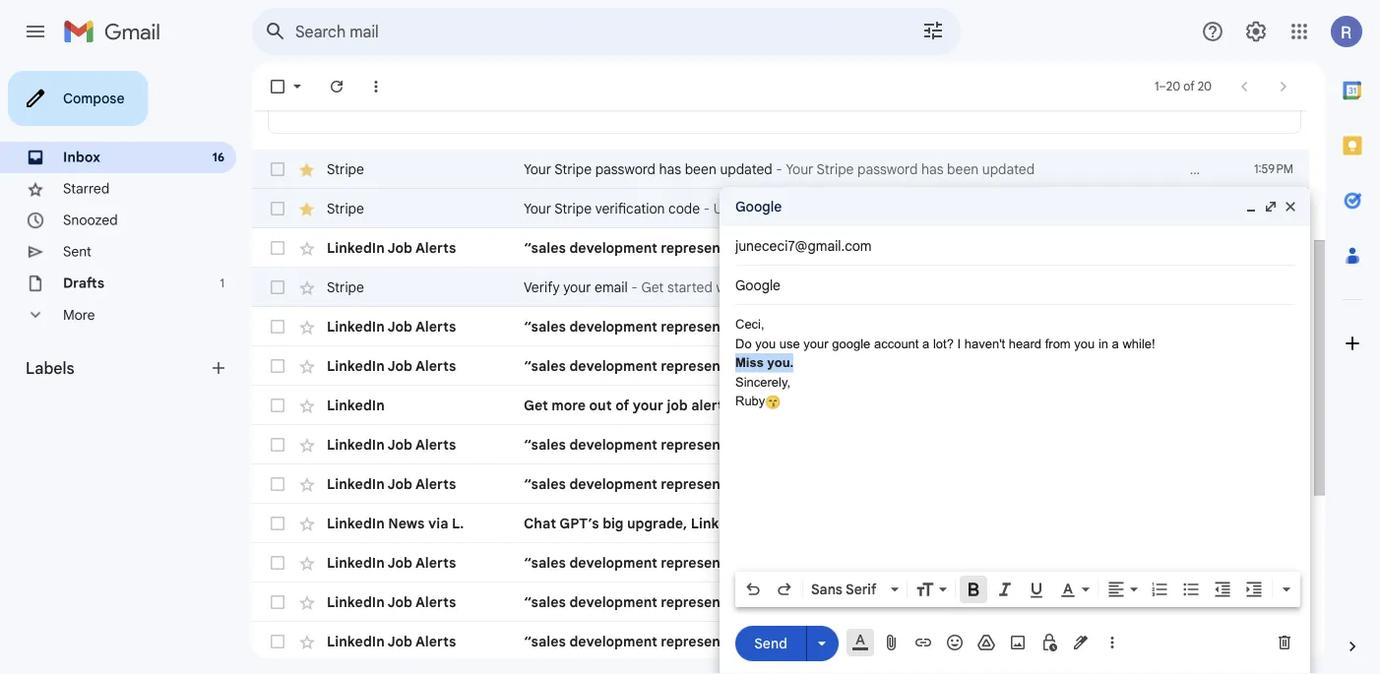 Task type: locate. For each thing, give the bounding box(es) containing it.
1 sep 24 from the top
[[1255, 556, 1294, 571]]

toggle confidential mode image
[[1040, 633, 1060, 653]]

12 row from the top
[[252, 583, 1381, 622]]

8 "sales from the top
[[524, 633, 566, 650]]

updated up google
[[720, 161, 773, 178]]

a left model
[[942, 515, 950, 532]]

1 24 from the top
[[1280, 556, 1294, 571]]

1 alerts from the top
[[416, 239, 456, 257]]

1 vertical spatial 11
[[775, 633, 787, 650]]

sep left 23
[[1256, 635, 1277, 649]]

cities
[[1127, 515, 1164, 532]]

2 roles from the top
[[1177, 594, 1207, 611]]

7 representative": from the top
[[661, 594, 772, 611]]

8 development from the top
[[570, 633, 658, 650]]

account up "sales development representative": 22 opportunities link
[[874, 336, 919, 351]]

6 job from the top
[[388, 554, 412, 572]]

sep up indent more ‪(⌘])‬ icon
[[1255, 556, 1277, 571]]

development for "sales development representative": 30+ opportunities
[[570, 318, 658, 335]]

1 horizontal spatial you
[[1075, 336, 1095, 351]]

other for "sales development representative": 4 opportunities - sales development representative and other roles are available ͏ ͏ ͏ ͏ ͏ ͏ ͏ ͏ ͏ ͏ ͏ ͏ ͏ ͏ ͏ ͏ ͏ ͏ ͏ ͏ ͏ ͏ ͏ ͏ ͏ ͏
[[1140, 554, 1174, 572]]

account down your stripe password has been updated - your stripe password has been updated ‌ ‌ ‌ ‌ ‌ ‌ ‌ ‌ ‌ ‌ ‌ ‌ ‌ ‌ ‌ ‌ ‌ ‌ ‌ ‌ ‌ ‌ ‌ ‌ ‌ ‌ ‌ ‌ ‌ ‌ ‌ ‌ ‌ ‌ ‌ ‌ ‌ ‌ ‌ ‌ ‌ ‌ ‌ ‌ ‌ ‌ ‌ ‌ ‌ ‌ ‌ ‌ ‌ ‌ ‌ ‌ ‌ ‌ ‌ ‌ ‌ ‌ ‌ ‌ ‌ ‌ ‌ ‌ ‌ ‌ ‌ ‌ ‌ ‌ ‌ ‌ ‌ ‌ ‌ ‌ ‌ ‌
[[898, 200, 949, 217]]

job
[[388, 239, 412, 257], [388, 318, 412, 335], [388, 357, 412, 375], [388, 436, 412, 454], [388, 476, 412, 493], [388, 554, 412, 572], [388, 594, 412, 611], [388, 633, 412, 650]]

roles
[[1177, 554, 1208, 572], [1177, 594, 1207, 611]]

verify your email - get started with your new stripe account ‌ ‌ ‌ ‌ ‌ ‌ ‌ ‌ ‌ ‌ ‌ ‌ ‌ ‌ ‌ ‌ ‌ ‌ ‌ ‌ ‌ ‌ ‌ ‌ ‌ ‌ ‌ ‌ ‌ ‌ ‌ ‌ ‌ ‌ ‌ ‌ ‌ ‌ ‌ ‌ ‌ ‌ ‌ ‌ ‌ ‌ ‌ ‌ ‌ ‌ ‌ ‌ ‌ ‌ ‌ ‌ ‌ ‌ ‌ ‌ ‌ ‌ ‌ ‌ ‌ ‌ ‌ ‌ ‌ ‌ ‌ ‌ ‌ ‌ ‌ ‌ ‌ ‌ ‌ ‌
[[524, 279, 1180, 296]]

2 vertical spatial sep
[[1256, 635, 1277, 649]]

1 vertical spatial sep
[[1255, 595, 1277, 610]]

2 linkedin job alerts from the top
[[327, 318, 456, 335]]

"sales
[[524, 239, 566, 257], [524, 318, 566, 335], [524, 357, 566, 375], [524, 436, 566, 454], [524, 476, 566, 493], [524, 554, 566, 572], [524, 594, 566, 611], [524, 633, 566, 650]]

opportunities up google
[[804, 318, 896, 335]]

8 linkedin job alerts from the top
[[327, 633, 456, 650]]

"sales development representative": 11 opportunities -
[[524, 633, 896, 650]]

1 vertical spatial sep 24
[[1255, 595, 1294, 610]]

24 for "sales development representative": 5 opportunities - sales development representative and other roles are available ͏ ͏ ͏ ͏ ͏ ͏ ͏ ͏ ͏ ͏ ͏ ͏ ͏ ͏ ͏ ͏ ͏ ͏ ͏ ͏ ͏ ͏ ͏ ͏ ͏ ͏
[[1280, 595, 1294, 610]]

0 vertical spatial are
[[1211, 554, 1232, 572]]

representative": up "sales development representative": 11 opportunities -
[[661, 594, 772, 611]]

started
[[668, 279, 713, 296]]

roles up bulleted list ‪(⌘⇧8)‬ image in the bottom of the page
[[1177, 554, 1208, 572]]

email
[[595, 279, 628, 296]]

available for "sales development representative": 5 opportunities - sales development representative and other roles are available ͏ ͏ ͏ ͏ ͏ ͏ ͏ ͏ ͏ ͏ ͏ ͏ ͏ ͏ ͏ ͏ ͏ ͏ ͏ ͏ ͏ ͏ ͏ ͏ ͏ ͏
[[1235, 594, 1289, 611]]

account inside do you use your google account a lot? i haven't heard from you in a while! miss you. sincerely,
[[874, 336, 919, 351]]

0 vertical spatial development
[[930, 554, 1012, 572]]

10 row from the top
[[252, 504, 1310, 544]]

1 other from the top
[[1140, 554, 1174, 572]]

1:57 pm
[[1255, 201, 1294, 216]]

do you use your google account a lot? i haven't heard from you in a while! miss you. sincerely,
[[736, 336, 1156, 390]]

representative
[[1016, 554, 1109, 572], [1015, 594, 1109, 611]]

in a
[[1099, 336, 1120, 351]]

code
[[669, 200, 700, 217], [768, 200, 799, 217]]

representative": down linkedin's on the right bottom
[[661, 554, 772, 572]]

7 linkedin from the top
[[327, 515, 385, 532]]

0 horizontal spatial you
[[756, 336, 776, 351]]

news
[[388, 515, 425, 532]]

5 representative": from the top
[[661, 476, 772, 493]]

24 up more formatting options icon
[[1280, 556, 1294, 571]]

1 vertical spatial and
[[1113, 554, 1137, 572]]

"sales development representative": 26 opportunities link
[[524, 475, 1201, 494]]

has
[[659, 161, 682, 178], [922, 161, 944, 178]]

1 "sales from the top
[[524, 239, 566, 257]]

1 representative": from the top
[[661, 239, 772, 257]]

available right indent less ‪(⌘[)‬ icon on the right bottom of page
[[1235, 594, 1289, 611]]

6 representative": from the top
[[661, 554, 772, 572]]

0 vertical spatial sales
[[893, 554, 926, 572]]

1 you from the left
[[756, 336, 776, 351]]

you left in a
[[1075, 336, 1095, 351]]

sales up insert link ‪(⌘k)‬ image
[[892, 594, 926, 611]]

1 horizontal spatial a
[[942, 515, 950, 532]]

representative for "sales development representative": 4 opportunities
[[1016, 554, 1109, 572]]

has up your stripe verification code - use this code to update your account details ‌ ‌ ‌ ‌ ‌ ‌ ‌ ‌ ‌ ‌ ‌ ‌ ‌ ‌ ‌ ‌ ‌ ‌ ‌ ‌ ‌ ‌ ‌ ‌ ‌ ‌ ‌ ‌ ‌ ‌ ‌ ‌ ‌ ‌ ‌ ‌ ‌ ‌ ‌ ‌ ‌ ‌ ‌ ‌ ‌ ‌ ‌ ‌ ‌ ‌ ‌ ‌ ‌ ‌ ‌ ‌ ‌ ‌ ‌ ‌ ‌ ‌ ‌ ‌ ‌ ‌ ‌ ‌ ‌ ‌ ‌ ‌ ‌ ‌ ‌ ‌ ‌ ‌
[[922, 161, 944, 178]]

1 horizontal spatial been
[[947, 161, 979, 178]]

snoozed link
[[63, 212, 118, 229]]

Subject field
[[736, 276, 1295, 295]]

opportunities for "sales development representative": 30+ opportunities
[[804, 318, 896, 335]]

30+
[[775, 318, 801, 335]]

2 password from the left
[[858, 161, 918, 178]]

development
[[930, 554, 1012, 572], [929, 594, 1012, 611]]

0 horizontal spatial out
[[589, 397, 612, 414]]

1 horizontal spatial password
[[858, 161, 918, 178]]

11 up 26 at the right bottom
[[775, 436, 787, 454]]

send button
[[736, 626, 807, 662]]

representative": down the alerts
[[661, 436, 772, 454]]

6 cell from the top
[[1239, 435, 1310, 455]]

1 vertical spatial of
[[616, 397, 630, 414]]

drafts link
[[63, 275, 105, 292]]

sent link
[[63, 243, 91, 260]]

6 "sales from the top
[[524, 554, 566, 572]]

insert files using drive image
[[977, 633, 997, 653]]

updated up 'details'
[[983, 161, 1035, 178]]

2 development from the top
[[929, 594, 1012, 611]]

cell for "sales development representative": 22 opportunities
[[1239, 357, 1310, 376]]

opportunities for "sales development representative": 11 opportunities
[[791, 436, 882, 454]]

of
[[1184, 79, 1195, 94], [616, 397, 630, 414]]

1 horizontal spatial out
[[787, 397, 808, 414]]

numbered list ‪(⌘⇧7)‬ image
[[1150, 580, 1170, 600]]

1 vertical spatial account
[[847, 279, 898, 296]]

and left numbered list ‪(⌘⇧7)‬ icon
[[1112, 594, 1136, 611]]

2 development from the top
[[570, 318, 658, 335]]

6 linkedin job alerts from the top
[[327, 554, 456, 572]]

1 horizontal spatial 1
[[1155, 79, 1160, 94]]

0 horizontal spatial a
[[923, 336, 930, 351]]

7 linkedin job alerts from the top
[[327, 594, 456, 611]]

1 development from the top
[[930, 554, 1012, 572]]

sales for "sales development representative": 4 opportunities
[[893, 554, 926, 572]]

representative": down do
[[661, 357, 772, 375]]

0 horizontal spatial code
[[669, 200, 700, 217]]

7 row from the top
[[252, 386, 1310, 425]]

representative": for "sales development representative": 4 opportunities - sales development representative and other roles are available ͏ ͏ ͏ ͏ ͏ ͏ ͏ ͏ ͏ ͏ ͏ ͏ ͏ ͏ ͏ ͏ ͏ ͏ ͏ ͏ ͏ ͏ ͏ ͏ ͏ ͏
[[661, 554, 772, 572]]

1 vertical spatial available
[[1235, 594, 1289, 611]]

0 vertical spatial 24
[[1280, 556, 1294, 571]]

search mail image
[[258, 14, 293, 49]]

heard
[[1009, 336, 1042, 351]]

alerts
[[692, 397, 731, 414]]

row
[[252, 150, 1325, 189], [252, 189, 1310, 228], [252, 228, 1310, 268], [252, 268, 1310, 307], [252, 307, 1310, 347], [252, 347, 1310, 386], [252, 386, 1310, 425], [252, 425, 1310, 465], [252, 465, 1310, 504], [252, 504, 1310, 544], [252, 544, 1381, 583], [252, 583, 1381, 622], [252, 622, 1310, 662]]

3 "sales from the top
[[524, 357, 566, 375]]

1 vertical spatial representative
[[1015, 594, 1109, 611]]

code left use at the top right
[[669, 200, 700, 217]]

job
[[667, 397, 688, 414]]

1 vertical spatial 24
[[1280, 595, 1294, 610]]

4 linkedin from the top
[[327, 397, 385, 414]]

2023
[[763, 515, 796, 532]]

representative": down use at the top right
[[661, 239, 772, 257]]

1
[[1155, 79, 1160, 94], [220, 276, 225, 291]]

2 vertical spatial and
[[1112, 594, 1136, 611]]

cell for "sales development representative": 20 opportunities
[[1239, 238, 1310, 258]]

2 linkedin from the top
[[327, 318, 385, 335]]

development inside 'link'
[[570, 476, 658, 493]]

2 code from the left
[[768, 200, 799, 217]]

you
[[756, 336, 776, 351], [1075, 336, 1095, 351]]

0 horizontal spatial 1
[[220, 276, 225, 291]]

0 vertical spatial roles
[[1177, 554, 1208, 572]]

linkedin news via l.
[[327, 515, 464, 532]]

development for "sales development representative": 4 opportunities - sales development representative and other roles are available ͏ ͏ ͏ ͏ ͏ ͏ ͏ ͏ ͏ ͏ ͏ ͏ ͏ ͏ ͏ ͏ ͏ ͏ ͏ ͏ ͏ ͏ ͏ ͏ ͏ ͏
[[570, 554, 658, 572]]

opportunities up chat gpt's big upgrade, linkedin's 2023 top startups list and a model for creating cooler cities
[[795, 476, 887, 493]]

tab list
[[1326, 63, 1381, 604]]

opportunities up sans
[[788, 554, 879, 572]]

1 roles from the top
[[1177, 554, 1208, 572]]

2 "sales from the top
[[524, 318, 566, 335]]

advanced search options image
[[914, 11, 953, 50]]

1 vertical spatial roles
[[1177, 594, 1207, 611]]

20 for "sales development representative": 20 opportunities
[[775, 239, 793, 257]]

2 been from the left
[[947, 161, 979, 178]]

opportunities down sans serif
[[791, 633, 882, 650]]

sep 24
[[1255, 556, 1294, 571], [1255, 595, 1294, 610]]

3 development from the top
[[570, 357, 658, 375]]

8 representative": from the top
[[661, 633, 772, 650]]

for
[[998, 515, 1018, 532]]

22
[[775, 357, 791, 375]]

development
[[570, 239, 658, 257], [570, 318, 658, 335], [570, 357, 658, 375], [570, 436, 658, 454], [570, 476, 658, 493], [570, 554, 658, 572], [570, 594, 658, 611], [570, 633, 658, 650]]

- right the alerts
[[734, 397, 741, 414]]

2 horizontal spatial 20
[[1198, 79, 1212, 94]]

been
[[685, 161, 717, 178], [947, 161, 979, 178]]

1 cell from the top
[[1239, 238, 1310, 258]]

sales down list
[[893, 554, 926, 572]]

representative": inside 'link'
[[661, 476, 772, 493]]

10 linkedin from the top
[[327, 633, 385, 650]]

you right do
[[756, 336, 776, 351]]

this
[[741, 200, 764, 217]]

and for "sales development representative": 5 opportunities
[[1112, 594, 1136, 611]]

"sales inside 'link'
[[524, 476, 566, 493]]

support image
[[1201, 20, 1225, 43]]

development down "sales development representative": 4 opportunities - sales development representative and other roles are available ͏ ͏ ͏ ͏ ͏ ͏ ͏ ͏ ͏ ͏ ͏ ͏ ͏ ͏ ͏ ͏ ͏ ͏ ͏ ͏ ͏ ͏ ͏ ͏ ͏ ͏
[[929, 594, 1012, 611]]

representative": for "sales development representative": 20 opportunities
[[661, 239, 772, 257]]

4 row from the top
[[252, 268, 1310, 307]]

0 vertical spatial other
[[1140, 554, 1174, 572]]

opportunities down these
[[791, 436, 882, 454]]

verification
[[595, 200, 665, 217]]

a inside "link"
[[942, 515, 950, 532]]

been up 'details'
[[947, 161, 979, 178]]

2 24 from the top
[[1280, 595, 1294, 610]]

0 vertical spatial representative
[[1016, 554, 1109, 572]]

roles left indent less ‪(⌘[)‬ icon on the right bottom of page
[[1177, 594, 1207, 611]]

representative up toggle confidential mode image
[[1015, 594, 1109, 611]]

updated
[[720, 161, 773, 178], [983, 161, 1035, 178]]

account
[[898, 200, 949, 217], [847, 279, 898, 296], [874, 336, 919, 351]]

representative": for "sales development representative": 30+ opportunities
[[661, 318, 772, 335]]

1 11 from the top
[[775, 436, 787, 454]]

and down cities
[[1113, 554, 1137, 572]]

available up indent more ‪(⌘])‬ icon
[[1235, 554, 1290, 572]]

1 updated from the left
[[720, 161, 773, 178]]

gpt's
[[560, 515, 599, 532]]

been up use at the top right
[[685, 161, 717, 178]]

0 horizontal spatial get
[[524, 397, 548, 414]]

4 "sales from the top
[[524, 436, 566, 454]]

and
[[913, 515, 939, 532], [1113, 554, 1137, 572], [1112, 594, 1136, 611]]

your
[[524, 161, 552, 178], [786, 161, 814, 178], [524, 200, 552, 217]]

out right more
[[589, 397, 612, 414]]

"sales for "sales development representative": 22 opportunities
[[524, 357, 566, 375]]

24
[[1280, 556, 1294, 571], [1280, 595, 1294, 610]]

linkedin job alerts
[[327, 239, 456, 257], [327, 318, 456, 335], [327, 357, 456, 375], [327, 436, 456, 454], [327, 476, 456, 493], [327, 554, 456, 572], [327, 594, 456, 611], [327, 633, 456, 650]]

insert photo image
[[1008, 633, 1028, 653]]

None search field
[[252, 8, 961, 55]]

compose button
[[8, 71, 148, 126]]

2 other from the top
[[1140, 594, 1173, 611]]

junececi7@gmail.com
[[736, 237, 872, 255]]

a inside do you use your google account a lot? i haven't heard from you in a while! miss you. sincerely,
[[923, 336, 930, 351]]

- left use at the top right
[[704, 200, 710, 217]]

1 vertical spatial a
[[942, 515, 950, 532]]

representative up underline ‪(⌘u)‬ image
[[1016, 554, 1109, 572]]

sep left more formatting options icon
[[1255, 595, 1277, 610]]

sales
[[893, 554, 926, 572], [892, 594, 926, 611]]

opportunities inside 'link'
[[795, 476, 887, 493]]

26
[[775, 476, 792, 493]]

1 linkedin job alerts from the top
[[327, 239, 456, 257]]

9 row from the top
[[252, 465, 1310, 504]]

gmail image
[[63, 12, 170, 51]]

8 row from the top
[[252, 425, 1310, 465]]

and right list
[[913, 515, 939, 532]]

has up the verification
[[659, 161, 682, 178]]

out right 😙 icon
[[787, 397, 808, 414]]

and inside "link"
[[913, 515, 939, 532]]

4 alerts from the top
[[416, 436, 456, 454]]

opportunities down update
[[796, 239, 888, 257]]

development for "sales development representative": 11 opportunities
[[570, 436, 658, 454]]

cell
[[1239, 238, 1310, 258], [1239, 278, 1310, 297], [1239, 317, 1310, 337], [1239, 357, 1310, 376], [1239, 396, 1310, 416], [1239, 435, 1310, 455], [1239, 475, 1310, 494], [1239, 514, 1310, 534]]

italic ‪(⌘i)‬ image
[[996, 580, 1015, 600]]

7 "sales from the top
[[524, 594, 566, 611]]

are for "sales development representative": 4 opportunities - sales development representative and other roles are available ͏ ͏ ͏ ͏ ͏ ͏ ͏ ͏ ͏ ͏ ͏ ͏ ͏ ͏ ͏ ͏ ͏ ͏ ͏ ͏ ͏ ͏ ͏ ͏ ͏ ͏
[[1211, 554, 1232, 572]]

snoozed
[[63, 212, 118, 229]]

opportunities up more send options image
[[787, 594, 879, 611]]

"sales for "sales development representative": 30+ opportunities
[[524, 318, 566, 335]]

5 row from the top
[[252, 307, 1310, 347]]

7 development from the top
[[570, 594, 658, 611]]

0 horizontal spatial been
[[685, 161, 717, 178]]

chat
[[524, 515, 556, 532]]

6 development from the top
[[570, 554, 658, 572]]

roles for "sales development representative": 5 opportunities - sales development representative and other roles are available ͏ ͏ ͏ ͏ ͏ ͏ ͏ ͏ ͏ ͏ ͏ ͏ ͏ ͏ ͏ ͏ ͏ ͏ ͏ ͏ ͏ ͏ ͏ ͏ ͏ ͏
[[1177, 594, 1207, 611]]

"sales development representative": 11 opportunities link
[[524, 435, 1201, 455]]

other for "sales development representative": 5 opportunities - sales development representative and other roles are available ͏ ͏ ͏ ͏ ͏ ͏ ͏ ͏ ͏ ͏ ͏ ͏ ͏ ͏ ͏ ͏ ͏ ͏ ͏ ͏ ͏ ͏ ͏ ͏ ͏ ͏
[[1140, 594, 1173, 611]]

1 horizontal spatial has
[[922, 161, 944, 178]]

1 vertical spatial get
[[524, 397, 548, 414]]

5 job from the top
[[388, 476, 412, 493]]

0 vertical spatial sep 24
[[1255, 556, 1294, 571]]

0 vertical spatial sep
[[1255, 556, 1277, 571]]

5 "sales from the top
[[524, 476, 566, 493]]

representative": up linkedin's on the right bottom
[[661, 476, 772, 493]]

development up bold ‪(⌘b)‬ "icon"
[[930, 554, 1012, 572]]

0 horizontal spatial 20
[[775, 239, 793, 257]]

1 inside labels navigation
[[220, 276, 225, 291]]

opportunities for "sales development representative": 22 opportunities
[[795, 357, 886, 375]]

1 code from the left
[[669, 200, 700, 217]]

2 row from the top
[[252, 189, 1310, 228]]

3 job from the top
[[388, 357, 412, 375]]

representative": down undo ‪(⌘z)‬ image at bottom
[[661, 633, 772, 650]]

insert signature image
[[1071, 633, 1091, 653]]

4 cell from the top
[[1239, 357, 1310, 376]]

2 11 from the top
[[775, 633, 787, 650]]

11 down 5
[[775, 633, 787, 650]]

other up numbered list ‪(⌘⇧7)‬ icon
[[1140, 554, 1174, 572]]

20 for 1 20 of 20
[[1198, 79, 1212, 94]]

1 vertical spatial are
[[1211, 594, 1231, 611]]

sans serif
[[812, 581, 877, 598]]

1 for 1 20 of 20
[[1155, 79, 1160, 94]]

5 development from the top
[[570, 476, 658, 493]]

verify
[[524, 279, 560, 296]]

a left lot?
[[923, 336, 930, 351]]

0 vertical spatial and
[[913, 515, 939, 532]]

1 vertical spatial sales
[[892, 594, 926, 611]]

0 horizontal spatial of
[[616, 397, 630, 414]]

11 for "sales development representative": 11 opportunities -
[[775, 633, 787, 650]]

sep 24 up sep 23
[[1255, 595, 1294, 610]]

0 vertical spatial get
[[642, 279, 664, 296]]

more
[[63, 307, 95, 324]]

account down "sales development representative": 20 opportunities link
[[847, 279, 898, 296]]

3 representative": from the top
[[661, 357, 772, 375]]

1 horizontal spatial code
[[768, 200, 799, 217]]

get more out of your job alerts - check out these tips ‌ ‌ ‌ ‌ ‌ ‌ ‌ ‌ ‌ ‌ ‌ ‌ ‌ ‌ ‌ ‌ ‌ ‌ ‌ ‌ ‌ ‌ ‌ ‌ ‌ ‌ ‌ ‌ ‌ ‌ ‌ ‌ ‌ ‌ ‌ ‌ ‌ ‌ ‌ ‌ ‌ ‌ ‌ ‌ ‌ ‌ ‌ ‌ ‌ ‌ ‌ ‌ ‌ ‌ ‌ ‌ ‌ ‌ ‌ ‌ ‌ ‌ ‌ ‌ ‌ ‌ ‌ ‌ ‌ ‌ ‌ ‌ ‌ ‌ ‌ ‌ ‌ ‌ ‌ ‌ ‌ ‌ ‌ ‌ ‌ ‌ ‌ ‌ ‌ ‌
[[524, 397, 1192, 414]]

0 vertical spatial available
[[1235, 554, 1290, 572]]

1 development from the top
[[570, 239, 658, 257]]

get left more
[[524, 397, 548, 414]]

labels heading
[[26, 358, 209, 378]]

settings image
[[1245, 20, 1268, 43]]

0 horizontal spatial has
[[659, 161, 682, 178]]

ruby
[[736, 394, 766, 409]]

password up the verification
[[595, 161, 656, 178]]

are up indent less ‪(⌘[)‬ icon on the right bottom of page
[[1211, 554, 1232, 572]]

more
[[552, 397, 586, 414]]

4 development from the top
[[570, 436, 658, 454]]

4 representative": from the top
[[661, 436, 772, 454]]

7 alerts from the top
[[416, 594, 456, 611]]

1 has from the left
[[659, 161, 682, 178]]

1 vertical spatial development
[[929, 594, 1012, 611]]

cooler
[[1081, 515, 1123, 532]]

0 vertical spatial a
[[923, 336, 930, 351]]

0 vertical spatial 11
[[775, 436, 787, 454]]

24 right indent more ‪(⌘])‬ icon
[[1280, 595, 1294, 610]]

2 vertical spatial account
[[874, 336, 919, 351]]

of inside row
[[616, 397, 630, 414]]

opportunities down google
[[795, 357, 886, 375]]

password up your stripe verification code - use this code to update your account details ‌ ‌ ‌ ‌ ‌ ‌ ‌ ‌ ‌ ‌ ‌ ‌ ‌ ‌ ‌ ‌ ‌ ‌ ‌ ‌ ‌ ‌ ‌ ‌ ‌ ‌ ‌ ‌ ‌ ‌ ‌ ‌ ‌ ‌ ‌ ‌ ‌ ‌ ‌ ‌ ‌ ‌ ‌ ‌ ‌ ‌ ‌ ‌ ‌ ‌ ‌ ‌ ‌ ‌ ‌ ‌ ‌ ‌ ‌ ‌ ‌ ‌ ‌ ‌ ‌ ‌ ‌ ‌ ‌ ‌ ‌ ‌ ‌ ‌ ‌ ‌ ‌ ‌
[[858, 161, 918, 178]]

1 horizontal spatial get
[[642, 279, 664, 296]]

opportunities
[[796, 239, 888, 257], [804, 318, 896, 335], [795, 357, 886, 375], [791, 436, 882, 454], [795, 476, 887, 493], [788, 554, 879, 572], [787, 594, 879, 611], [791, 633, 882, 650]]

available for "sales development representative": 4 opportunities - sales development representative and other roles are available ͏ ͏ ͏ ͏ ͏ ͏ ͏ ͏ ͏ ͏ ͏ ͏ ͏ ͏ ͏ ͏ ͏ ͏ ͏ ͏ ͏ ͏ ͏ ͏ ͏ ͏
[[1235, 554, 1290, 572]]

- left insert link ‪(⌘k)‬ image
[[886, 633, 892, 650]]

0 vertical spatial 1
[[1155, 79, 1160, 94]]

20 inside row
[[775, 239, 793, 257]]

Search mail text field
[[295, 22, 867, 41]]

1 vertical spatial other
[[1140, 594, 1173, 611]]

available
[[1235, 554, 1290, 572], [1235, 594, 1289, 611]]

your right use
[[804, 336, 829, 351]]

0 horizontal spatial updated
[[720, 161, 773, 178]]

other left bulleted list ‪(⌘⇧8)‬ image in the bottom of the page
[[1140, 594, 1173, 611]]

other
[[1140, 554, 1174, 572], [1140, 594, 1173, 611]]

2 cell from the top
[[1239, 278, 1310, 297]]

sep
[[1255, 556, 1277, 571], [1255, 595, 1277, 610], [1256, 635, 1277, 649]]

google
[[832, 336, 871, 351]]

formatting options toolbar
[[736, 572, 1301, 608]]

your for your stripe password has been updated
[[524, 161, 552, 178]]

opportunities for "sales development representative": 5 opportunities - sales development representative and other roles are available ͏ ͏ ͏ ͏ ͏ ͏ ͏ ͏ ͏ ͏ ͏ ͏ ͏ ͏ ͏ ͏ ͏ ͏ ͏ ͏ ͏ ͏ ͏ ͏ ͏ ͏
[[787, 594, 879, 611]]

"sales for "sales development representative": 5 opportunities - sales development representative and other roles are available ͏ ͏ ͏ ͏ ͏ ͏ ͏ ͏ ͏ ͏ ͏ ͏ ͏ ͏ ͏ ͏ ͏ ͏ ͏ ͏ ͏ ͏ ͏ ͏ ͏ ͏
[[524, 594, 566, 611]]

😙 image
[[766, 395, 781, 410]]

͏
[[1290, 554, 1293, 572], [1293, 554, 1297, 572], [1297, 554, 1301, 572], [1301, 554, 1304, 572], [1304, 554, 1308, 572], [1308, 554, 1311, 572], [1311, 554, 1315, 572], [1315, 554, 1318, 572], [1318, 554, 1322, 572], [1322, 554, 1325, 572], [1325, 554, 1329, 572], [1329, 554, 1332, 572], [1332, 554, 1336, 572], [1336, 554, 1339, 572], [1339, 554, 1343, 572], [1343, 554, 1346, 572], [1346, 554, 1350, 572], [1350, 554, 1353, 572], [1353, 554, 1357, 572], [1357, 554, 1361, 572], [1361, 554, 1364, 572], [1364, 554, 1368, 572], [1368, 554, 1371, 572], [1371, 554, 1375, 572], [1375, 554, 1378, 572], [1378, 554, 1381, 572], [1289, 594, 1293, 611], [1293, 594, 1296, 611], [1296, 594, 1300, 611], [1300, 594, 1304, 611], [1304, 594, 1307, 611], [1307, 594, 1311, 611], [1311, 594, 1314, 611], [1314, 594, 1318, 611], [1318, 594, 1321, 611], [1321, 594, 1325, 611], [1325, 594, 1328, 611], [1328, 594, 1332, 611], [1332, 594, 1335, 611], [1335, 594, 1339, 611], [1339, 594, 1342, 611], [1342, 594, 1346, 611], [1346, 594, 1349, 611], [1349, 594, 1353, 611], [1353, 594, 1356, 611], [1356, 594, 1360, 611], [1360, 594, 1364, 611], [1364, 594, 1367, 611], [1367, 594, 1371, 611], [1371, 594, 1374, 611], [1374, 594, 1378, 611], [1378, 594, 1381, 611]]

labels
[[26, 358, 74, 378]]

get left the started
[[642, 279, 664, 296]]

are right bulleted list ‪(⌘⇧8)‬ image in the bottom of the page
[[1211, 594, 1231, 611]]

representative": up do
[[661, 318, 772, 335]]

a
[[923, 336, 930, 351], [942, 515, 950, 532]]

1 horizontal spatial of
[[1184, 79, 1195, 94]]

sep 24 up more formatting options icon
[[1255, 556, 1294, 571]]

8 cell from the top
[[1239, 514, 1310, 534]]

1 vertical spatial 1
[[220, 276, 225, 291]]

2 you from the left
[[1075, 336, 1095, 351]]

1 20 of 20
[[1155, 79, 1212, 94]]

"sales development representative": 30+ opportunities link
[[524, 317, 1201, 337]]

11
[[775, 436, 787, 454], [775, 633, 787, 650]]

get
[[642, 279, 664, 296], [524, 397, 548, 414]]

code left to
[[768, 200, 799, 217]]

your inside do you use your google account a lot? i haven't heard from you in a while! miss you. sincerely,
[[804, 336, 829, 351]]

1 horizontal spatial updated
[[983, 161, 1035, 178]]

- down list
[[883, 554, 889, 572]]

0 horizontal spatial password
[[595, 161, 656, 178]]

3 cell from the top
[[1239, 317, 1310, 337]]



Task type: vqa. For each thing, say whether or not it's contained in the screenshot.
Astrology
no



Task type: describe. For each thing, give the bounding box(es) containing it.
sans serif option
[[808, 580, 887, 600]]

opportunities for "sales development representative": 4 opportunities - sales development representative and other roles are available ͏ ͏ ͏ ͏ ͏ ͏ ͏ ͏ ͏ ͏ ͏ ͏ ͏ ͏ ͏ ͏ ͏ ͏ ͏ ͏ ͏ ͏ ͏ ͏ ͏ ͏
[[788, 554, 879, 572]]

Message Body text field
[[736, 315, 1295, 566]]

5 alerts from the top
[[416, 476, 456, 493]]

3 row from the top
[[252, 228, 1310, 268]]

"sales development representative": 5 opportunities - sales development representative and other roles are available ͏ ͏ ͏ ͏ ͏ ͏ ͏ ͏ ͏ ͏ ͏ ͏ ͏ ͏ ͏ ͏ ͏ ͏ ͏ ͏ ͏ ͏ ͏ ͏ ͏ ͏
[[524, 594, 1381, 611]]

2 job from the top
[[388, 318, 412, 335]]

"sales for "sales development representative": 26 opportunities
[[524, 476, 566, 493]]

more options image
[[1107, 633, 1119, 653]]

more formatting options image
[[1277, 580, 1297, 600]]

use
[[714, 200, 738, 217]]

cell for chat gpt's big upgrade, linkedin's 2023 top startups list and a model for creating cooler cities
[[1239, 514, 1310, 534]]

model
[[954, 515, 995, 532]]

"sales development representative": 11 opportunities
[[524, 436, 882, 454]]

sales for "sales development representative": 5 opportunities
[[892, 594, 926, 611]]

"sales development representative": 30+ opportunities
[[524, 318, 896, 335]]

while!
[[1123, 336, 1156, 351]]

compose
[[63, 90, 125, 107]]

your left job
[[633, 397, 664, 414]]

24 for "sales development representative": 4 opportunities - sales development representative and other roles are available ͏ ͏ ͏ ͏ ͏ ͏ ͏ ͏ ͏ ͏ ͏ ͏ ͏ ͏ ͏ ͏ ͏ ͏ ͏ ͏ ͏ ͏ ͏ ͏ ͏ ͏
[[1280, 556, 1294, 571]]

sep for "sales development representative": 5 opportunities - sales development representative and other roles are available ͏ ͏ ͏ ͏ ͏ ͏ ͏ ͏ ͏ ͏ ͏ ͏ ͏ ͏ ͏ ͏ ͏ ͏ ͏ ͏ ͏ ͏ ͏ ͏ ͏ ͏
[[1255, 595, 1277, 610]]

development for "sales development representative": 22 opportunities
[[570, 357, 658, 375]]

3 linkedin from the top
[[327, 357, 385, 375]]

"sales development representative": 26 opportunities
[[524, 476, 887, 493]]

your left new on the top
[[746, 279, 774, 296]]

your right update
[[867, 200, 894, 217]]

labels navigation
[[0, 63, 252, 675]]

startups
[[827, 515, 886, 532]]

inbox
[[63, 149, 100, 166]]

sincerely,
[[736, 375, 791, 390]]

row containing linkedin news via l.
[[252, 504, 1310, 544]]

to
[[803, 200, 815, 217]]

13 row from the top
[[252, 622, 1310, 662]]

creating
[[1021, 515, 1077, 532]]

pop out image
[[1264, 199, 1279, 215]]

your stripe verification code - use this code to update your account details ‌ ‌ ‌ ‌ ‌ ‌ ‌ ‌ ‌ ‌ ‌ ‌ ‌ ‌ ‌ ‌ ‌ ‌ ‌ ‌ ‌ ‌ ‌ ‌ ‌ ‌ ‌ ‌ ‌ ‌ ‌ ‌ ‌ ‌ ‌ ‌ ‌ ‌ ‌ ‌ ‌ ‌ ‌ ‌ ‌ ‌ ‌ ‌ ‌ ‌ ‌ ‌ ‌ ‌ ‌ ‌ ‌ ‌ ‌ ‌ ‌ ‌ ‌ ‌ ‌ ‌ ‌ ‌ ‌ ‌ ‌ ‌ ‌ ‌ ‌ ‌ ‌ ‌
[[524, 200, 1269, 217]]

9 linkedin from the top
[[327, 594, 385, 611]]

check
[[744, 397, 784, 414]]

representative": for "sales development representative": 26 opportunities
[[661, 476, 772, 493]]

linkedin's
[[691, 515, 760, 532]]

tips
[[851, 397, 874, 414]]

opportunities for "sales development representative": 11 opportunities -
[[791, 633, 882, 650]]

8 job from the top
[[388, 633, 412, 650]]

sep 23
[[1256, 635, 1294, 649]]

google dialog
[[720, 187, 1311, 675]]

send
[[755, 635, 788, 652]]

these
[[812, 397, 847, 414]]

lot?
[[934, 336, 954, 351]]

via
[[428, 515, 449, 532]]

your left email
[[564, 279, 591, 296]]

your stripe password has been updated - your stripe password has been updated ‌ ‌ ‌ ‌ ‌ ‌ ‌ ‌ ‌ ‌ ‌ ‌ ‌ ‌ ‌ ‌ ‌ ‌ ‌ ‌ ‌ ‌ ‌ ‌ ‌ ‌ ‌ ‌ ‌ ‌ ‌ ‌ ‌ ‌ ‌ ‌ ‌ ‌ ‌ ‌ ‌ ‌ ‌ ‌ ‌ ‌ ‌ ‌ ‌ ‌ ‌ ‌ ‌ ‌ ‌ ‌ ‌ ‌ ‌ ‌ ‌ ‌ ‌ ‌ ‌ ‌ ‌ ‌ ‌ ‌ ‌ ‌ ‌ ‌ ‌ ‌ ‌ ‌ ‌ ‌ ‌ ‌
[[524, 161, 1325, 178]]

opportunities for "sales development representative": 20 opportunities
[[796, 239, 888, 257]]

cell for "sales development representative": 26 opportunities
[[1239, 475, 1310, 494]]

3 alerts from the top
[[416, 357, 456, 375]]

11 for "sales development representative": 11 opportunities
[[775, 436, 787, 454]]

- right serif
[[882, 594, 889, 611]]

bulleted list ‪(⌘⇧8)‬ image
[[1182, 580, 1201, 600]]

4 linkedin job alerts from the top
[[327, 436, 456, 454]]

8 alerts from the top
[[416, 633, 456, 650]]

6 alerts from the top
[[416, 554, 456, 572]]

11 row from the top
[[252, 544, 1381, 583]]

insert link ‪(⌘k)‬ image
[[914, 633, 934, 653]]

5 linkedin from the top
[[327, 436, 385, 454]]

details
[[952, 200, 993, 217]]

"sales for "sales development representative": 11 opportunities -
[[524, 633, 566, 650]]

your for your stripe verification code
[[524, 200, 552, 217]]

6 row from the top
[[252, 347, 1310, 386]]

sep for "sales development representative": 4 opportunities - sales development representative and other roles are available ͏ ͏ ͏ ͏ ͏ ͏ ͏ ͏ ͏ ͏ ͏ ͏ ͏ ͏ ͏ ͏ ͏ ͏ ͏ ͏ ͏ ͏ ͏ ͏ ͏ ͏
[[1255, 556, 1277, 571]]

refresh image
[[327, 77, 347, 97]]

and for "sales development representative": 4 opportunities
[[1113, 554, 1137, 572]]

16
[[213, 150, 225, 165]]

close image
[[1283, 199, 1299, 215]]

1 job from the top
[[388, 239, 412, 257]]

underline ‪(⌘u)‬ image
[[1027, 581, 1047, 601]]

undo ‪(⌘z)‬ image
[[744, 580, 763, 600]]

3 linkedin job alerts from the top
[[327, 357, 456, 375]]

representative": for "sales development representative": 11 opportunities
[[661, 436, 772, 454]]

8 linkedin from the top
[[327, 554, 385, 572]]

sans
[[812, 581, 843, 598]]

2 updated from the left
[[983, 161, 1035, 178]]

1 been from the left
[[685, 161, 717, 178]]

big
[[603, 515, 624, 532]]

- right email
[[632, 279, 638, 296]]

"sales development representative": 20 opportunities
[[524, 239, 888, 257]]

sep 24 for "sales development representative": 5 opportunities - sales development representative and other roles are available ͏ ͏ ͏ ͏ ͏ ͏ ͏ ͏ ͏ ͏ ͏ ͏ ͏ ͏ ͏ ͏ ͏ ͏ ͏ ͏ ͏ ͏ ͏ ͏ ͏ ͏
[[1255, 595, 1294, 610]]

indent more ‪(⌘])‬ image
[[1245, 580, 1265, 600]]

minimize image
[[1244, 199, 1260, 215]]

1 password from the left
[[595, 161, 656, 178]]

0 vertical spatial account
[[898, 200, 949, 217]]

new
[[778, 279, 803, 296]]

1 out from the left
[[589, 397, 612, 414]]

development for "sales development representative": 5 opportunities - sales development representative and other roles are available ͏ ͏ ͏ ͏ ͏ ͏ ͏ ͏ ͏ ͏ ͏ ͏ ͏ ͏ ͏ ͏ ͏ ͏ ͏ ͏ ͏ ͏ ͏ ͏ ͏ ͏
[[570, 594, 658, 611]]

main menu image
[[24, 20, 47, 43]]

indent less ‪(⌘[)‬ image
[[1213, 580, 1233, 600]]

serif
[[846, 581, 877, 598]]

starred
[[63, 180, 110, 197]]

1 row from the top
[[252, 150, 1325, 189]]

representative": for "sales development representative": 22 opportunities
[[661, 357, 772, 375]]

cell for "sales development representative": 30+ opportunities
[[1239, 317, 1310, 337]]

ceci,
[[736, 317, 765, 332]]

with
[[716, 279, 743, 296]]

5 cell from the top
[[1239, 396, 1310, 416]]

1 for 1
[[220, 276, 225, 291]]

3 sep from the top
[[1256, 635, 1277, 649]]

23
[[1280, 635, 1294, 649]]

development for "sales development representative": 5 opportunities
[[929, 594, 1012, 611]]

4 job from the top
[[388, 436, 412, 454]]

discard draft ‪(⌘⇧d)‬ image
[[1275, 633, 1295, 653]]

"sales for "sales development representative": 20 opportunities
[[524, 239, 566, 257]]

more button
[[0, 299, 236, 331]]

7 job from the top
[[388, 594, 412, 611]]

upgrade,
[[627, 515, 688, 532]]

chat gpt's big upgrade, linkedin's 2023 top startups list and a model for creating cooler cities
[[524, 515, 1164, 532]]

row containing linkedin
[[252, 386, 1310, 425]]

5
[[775, 594, 784, 611]]

2 has from the left
[[922, 161, 944, 178]]

list
[[889, 515, 910, 532]]

representative": for "sales development representative": 11 opportunities -
[[661, 633, 772, 650]]

starred link
[[63, 180, 110, 197]]

1:59 pm
[[1255, 162, 1294, 177]]

more send options image
[[812, 634, 832, 654]]

"sales development representative": 22 opportunities link
[[524, 357, 1201, 376]]

1 linkedin from the top
[[327, 239, 385, 257]]

redo ‪(⌘y)‬ image
[[775, 580, 795, 600]]

l.
[[452, 515, 464, 532]]

2 out from the left
[[787, 397, 808, 414]]

update
[[819, 200, 863, 217]]

use
[[780, 336, 800, 351]]

representative": for "sales development representative": 5 opportunities - sales development representative and other roles are available ͏ ͏ ͏ ͏ ͏ ͏ ͏ ͏ ͏ ͏ ͏ ͏ ͏ ͏ ͏ ͏ ͏ ͏ ͏ ͏ ͏ ͏ ͏ ͏ ͏ ͏
[[661, 594, 772, 611]]

attach files image
[[882, 633, 902, 653]]

miss
[[736, 356, 764, 370]]

i
[[958, 336, 961, 351]]

cell for "sales development representative": 11 opportunities
[[1239, 435, 1310, 455]]

0 vertical spatial of
[[1184, 79, 1195, 94]]

are for "sales development representative": 5 opportunities - sales development representative and other roles are available ͏ ͏ ͏ ͏ ͏ ͏ ͏ ͏ ͏ ͏ ͏ ͏ ͏ ͏ ͏ ͏ ͏ ͏ ͏ ͏ ͏ ͏ ͏ ͏ ͏ ͏
[[1211, 594, 1231, 611]]

6 linkedin from the top
[[327, 476, 385, 493]]

sep 24 for "sales development representative": 4 opportunities - sales development representative and other roles are available ͏ ͏ ͏ ͏ ͏ ͏ ͏ ͏ ͏ ͏ ͏ ͏ ͏ ͏ ͏ ͏ ͏ ͏ ͏ ͏ ͏ ͏ ͏ ͏ ͏ ͏
[[1255, 556, 1294, 571]]

5 linkedin job alerts from the top
[[327, 476, 456, 493]]

"sales for "sales development representative": 11 opportunities
[[524, 436, 566, 454]]

you.
[[768, 356, 794, 370]]

drafts
[[63, 275, 105, 292]]

inbox link
[[63, 149, 100, 166]]

bold ‪(⌘b)‬ image
[[964, 580, 984, 600]]

representative for "sales development representative": 5 opportunities
[[1015, 594, 1109, 611]]

insert emoji ‪(⌘⇧2)‬ image
[[945, 633, 965, 653]]

chat gpt's big upgrade, linkedin's 2023 top startups list and a model for creating cooler cities link
[[524, 514, 1201, 534]]

top
[[799, 515, 824, 532]]

1 horizontal spatial 20
[[1167, 79, 1181, 94]]

"sales development representative": 22 opportunities
[[524, 357, 886, 375]]

opportunities for "sales development representative": 26 opportunities
[[795, 476, 887, 493]]

haven't
[[965, 336, 1006, 351]]

"sales development representative": 4 opportunities - sales development representative and other roles are available ͏ ͏ ͏ ͏ ͏ ͏ ͏ ͏ ͏ ͏ ͏ ͏ ͏ ͏ ͏ ͏ ͏ ͏ ͏ ͏ ͏ ͏ ͏ ͏ ͏ ͏
[[524, 554, 1381, 572]]

do
[[736, 336, 752, 351]]

"sales development representative": 20 opportunities link
[[524, 238, 1201, 258]]

2 alerts from the top
[[416, 318, 456, 335]]

- up google
[[776, 161, 783, 178]]

google
[[736, 198, 782, 215]]

"sales for "sales development representative": 4 opportunities - sales development representative and other roles are available ͏ ͏ ͏ ͏ ͏ ͏ ͏ ͏ ͏ ͏ ͏ ͏ ͏ ͏ ͏ ͏ ͏ ͏ ͏ ͏ ͏ ͏ ͏ ͏ ͏ ͏
[[524, 554, 566, 572]]

roles for "sales development representative": 4 opportunities - sales development representative and other roles are available ͏ ͏ ͏ ͏ ͏ ͏ ͏ ͏ ͏ ͏ ͏ ͏ ͏ ͏ ͏ ͏ ͏ ͏ ͏ ͏ ͏ ͏ ͏ ͏ ͏ ͏
[[1177, 554, 1208, 572]]

4
[[775, 554, 784, 572]]

development for "sales development representative": 26 opportunities
[[570, 476, 658, 493]]

sent
[[63, 243, 91, 260]]

development for "sales development representative": 20 opportunities
[[570, 239, 658, 257]]

development for "sales development representative": 4 opportunities
[[930, 554, 1012, 572]]

development for "sales development representative": 11 opportunities -
[[570, 633, 658, 650]]



